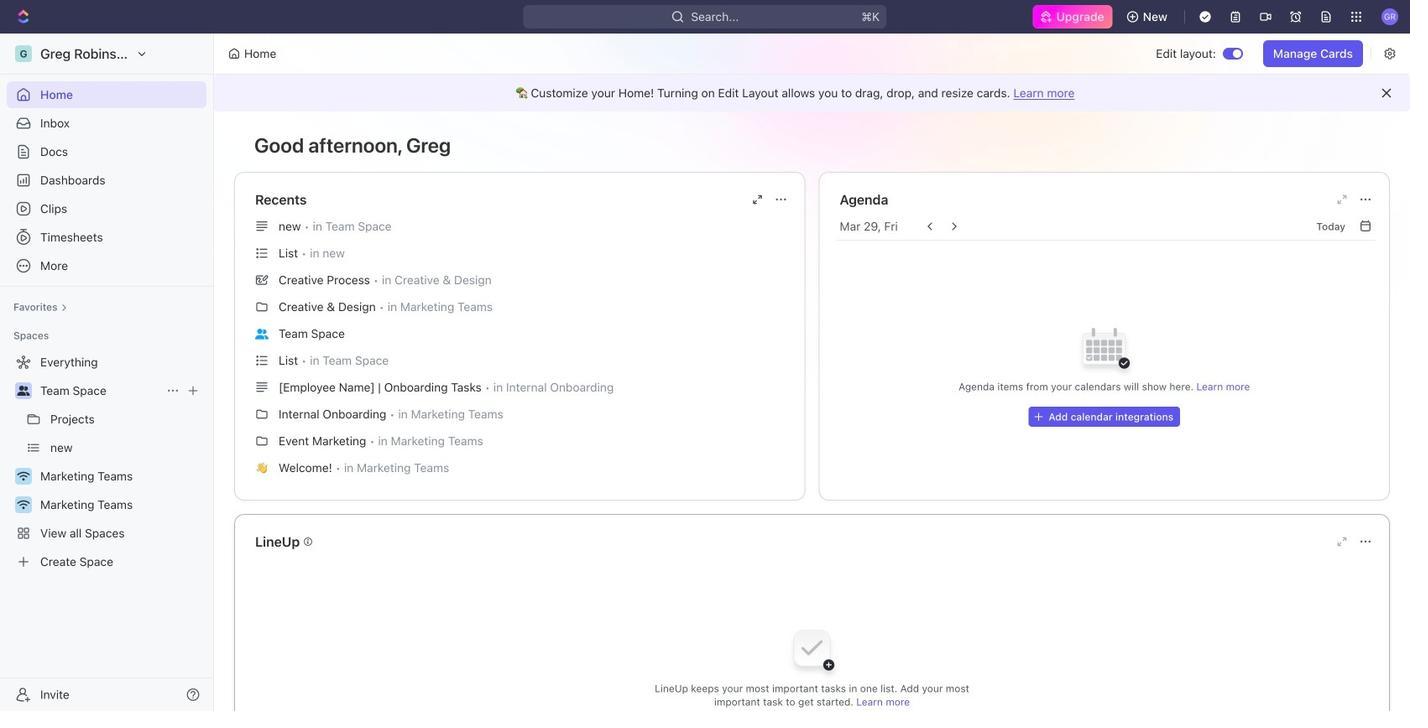 Task type: vqa. For each thing, say whether or not it's contained in the screenshot.
tree
yes



Task type: locate. For each thing, give the bounding box(es) containing it.
alert
[[214, 75, 1410, 112]]

sidebar navigation
[[0, 34, 217, 712]]

tree inside sidebar navigation
[[7, 349, 207, 576]]

tree
[[7, 349, 207, 576]]

greg robinson's workspace, , element
[[15, 45, 32, 62]]

wifi image
[[17, 500, 30, 510]]



Task type: describe. For each thing, give the bounding box(es) containing it.
wifi image
[[17, 472, 30, 482]]

user group image
[[17, 386, 30, 396]]



